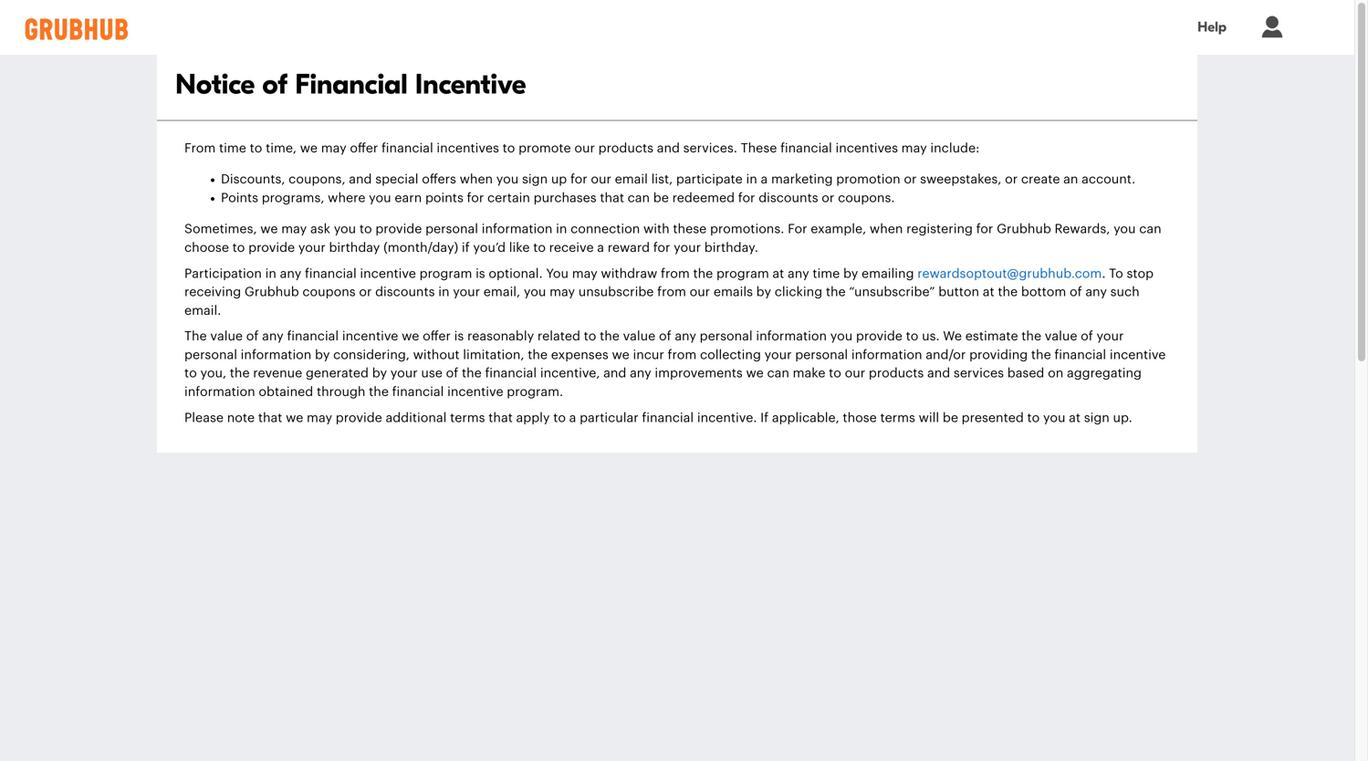 Task type: locate. For each thing, give the bounding box(es) containing it.
may
[[321, 142, 347, 155], [902, 142, 927, 155], [281, 223, 307, 236], [572, 267, 598, 280], [550, 286, 575, 299], [307, 412, 332, 424]]

at left up.
[[1069, 412, 1081, 424]]

2 horizontal spatial can
[[1140, 223, 1162, 236]]

1 horizontal spatial that
[[489, 412, 513, 424]]

0 vertical spatial is
[[476, 267, 485, 280]]

1 vertical spatial be
[[943, 412, 959, 424]]

optional.
[[489, 267, 543, 280]]

coupons.
[[838, 192, 895, 204]]

make
[[793, 367, 826, 380]]

1 horizontal spatial sign
[[1084, 412, 1110, 424]]

our inside discounts, coupons, and special offers when you sign up for our email list, participate in a marketing promotion or sweepstakes, or create an account. points programs, where you earn points for certain purchases that can be redeemed for discounts or coupons.
[[591, 173, 612, 186]]

our inside . to stop receiving grubhub coupons or discounts in your email, you may unsubscribe from our emails by clicking the "unsubscribe" button at the bottom of any such email.
[[690, 286, 710, 299]]

1 value from the left
[[210, 330, 243, 343]]

to
[[1109, 267, 1124, 280]]

1 horizontal spatial value
[[623, 330, 656, 343]]

us.
[[922, 330, 940, 343]]

0 horizontal spatial program
[[420, 267, 472, 280]]

is down "you'd"
[[476, 267, 485, 280]]

or
[[904, 173, 917, 186], [1005, 173, 1018, 186], [822, 192, 835, 204], [359, 286, 372, 299]]

providing
[[970, 349, 1028, 361]]

of right use
[[446, 367, 458, 380]]

program up emails
[[717, 267, 769, 280]]

0 horizontal spatial is
[[454, 330, 464, 343]]

provide down "unsubscribe"
[[856, 330, 903, 343]]

coupons
[[303, 286, 356, 299]]

offer up the without
[[423, 330, 451, 343]]

we down "programs,"
[[260, 223, 278, 236]]

those
[[843, 412, 877, 424]]

sign inside discounts, coupons, and special offers when you sign up for our email list, participate in a marketing promotion or sweepstakes, or create an account. points programs, where you earn points for certain purchases that can be redeemed for discounts or coupons.
[[522, 173, 548, 186]]

your left email,
[[453, 286, 480, 299]]

0 horizontal spatial incentives
[[437, 142, 499, 155]]

you
[[496, 173, 519, 186], [369, 192, 391, 204], [334, 223, 356, 236], [1114, 223, 1136, 236], [524, 286, 546, 299], [830, 330, 853, 343], [1043, 412, 1066, 424]]

0 vertical spatial at
[[773, 267, 784, 280]]

1 horizontal spatial at
[[983, 286, 995, 299]]

if
[[761, 412, 769, 424]]

can down email on the top of page
[[628, 192, 650, 204]]

you inside the value of any financial incentive we offer is reasonably related to the value of any personal information you provide to us. we estimate the value of your personal information by considering, without limitation, the expenses we incur from collecting your personal information and/or providing the financial incentive to you, the revenue generated by your use of the financial incentive, and any improvements we can make to our products and services based on aggregating information obtained through the financial incentive program.
[[830, 330, 853, 343]]

we
[[300, 142, 318, 155], [260, 223, 278, 236], [402, 330, 419, 343], [612, 349, 630, 361], [746, 367, 764, 380], [286, 412, 303, 424]]

2 horizontal spatial that
[[600, 192, 624, 204]]

value up on
[[1045, 330, 1078, 343]]

1 incentives from the left
[[437, 142, 499, 155]]

2 incentives from the left
[[836, 142, 898, 155]]

incentive down limitation, at the left
[[447, 386, 504, 399]]

a
[[761, 173, 768, 186], [597, 241, 604, 254], [569, 412, 576, 424]]

from down participation in any financial incentive program is optional. you may withdraw from the program at any time by emailing rewardsoptout@grubhub.com
[[657, 286, 686, 299]]

2 horizontal spatial at
[[1069, 412, 1081, 424]]

notice of financial incentive
[[175, 68, 526, 101]]

personal up if on the left top of the page
[[425, 223, 478, 236]]

1 vertical spatial sign
[[1084, 412, 1110, 424]]

personal
[[425, 223, 478, 236], [700, 330, 753, 343], [184, 349, 237, 361], [795, 349, 848, 361]]

0 horizontal spatial at
[[773, 267, 784, 280]]

1 horizontal spatial program
[[717, 267, 769, 280]]

be right will at the right of page
[[943, 412, 959, 424]]

1 horizontal spatial be
[[943, 412, 959, 424]]

through
[[317, 386, 366, 399]]

1 vertical spatial from
[[657, 286, 686, 299]]

from down sometimes, we may ask you to provide personal information in connection with these promotions. for example, when registering for grubhub rewards, you can choose to provide your birthday (month/day) if you'd like to receive a reward for your birthday.
[[661, 267, 690, 280]]

from
[[184, 142, 216, 155]]

0 vertical spatial be
[[653, 192, 669, 204]]

when down coupons.
[[870, 223, 903, 236]]

to left promote
[[503, 142, 515, 155]]

1 vertical spatial at
[[983, 286, 995, 299]]

at
[[773, 267, 784, 280], [983, 286, 995, 299], [1069, 412, 1081, 424]]

our right promote
[[575, 142, 595, 155]]

a down connection
[[597, 241, 604, 254]]

to left the you,
[[184, 367, 197, 380]]

0 horizontal spatial discounts
[[375, 286, 435, 299]]

1 vertical spatial when
[[870, 223, 903, 236]]

is up the without
[[454, 330, 464, 343]]

rewardsoptout@grubhub.com link
[[918, 267, 1102, 280]]

products
[[599, 142, 654, 155], [869, 367, 924, 380]]

provide
[[376, 223, 422, 236], [248, 241, 295, 254], [856, 330, 903, 343], [336, 412, 382, 424]]

email
[[615, 173, 648, 186]]

0 horizontal spatial when
[[460, 173, 493, 186]]

0 horizontal spatial products
[[599, 142, 654, 155]]

and inside discounts, coupons, and special offers when you sign up for our email list, participate in a marketing promotion or sweepstakes, or create an account. points programs, where you earn points for certain purchases that can be redeemed for discounts or coupons.
[[349, 173, 372, 186]]

grubhub inside sometimes, we may ask you to provide personal information in connection with these promotions. for example, when registering for grubhub rewards, you can choose to provide your birthday (month/day) if you'd like to receive a reward for your birthday.
[[997, 223, 1051, 236]]

program
[[420, 267, 472, 280], [717, 267, 769, 280]]

financial up 'marketing'
[[781, 142, 832, 155]]

may inside . to stop receiving grubhub coupons or discounts in your email, you may unsubscribe from our emails by clicking the "unsubscribe" button at the bottom of any such email.
[[550, 286, 575, 299]]

1 horizontal spatial incentives
[[836, 142, 898, 155]]

1 horizontal spatial terms
[[880, 412, 916, 424]]

and down expenses
[[604, 367, 627, 380]]

0 horizontal spatial be
[[653, 192, 669, 204]]

an
[[1064, 173, 1079, 186]]

help
[[1198, 19, 1227, 35]]

by
[[843, 267, 858, 280], [756, 286, 771, 299], [315, 349, 330, 361], [372, 367, 387, 380]]

and up 'where'
[[349, 173, 372, 186]]

you
[[546, 267, 569, 280]]

the right the you,
[[230, 367, 250, 380]]

offer
[[350, 142, 378, 155], [423, 330, 451, 343]]

particular
[[580, 412, 639, 424]]

time right from
[[219, 142, 246, 155]]

offer inside the value of any financial incentive we offer is reasonably related to the value of any personal information you provide to us. we estimate the value of your personal information by considering, without limitation, the expenses we incur from collecting your personal information and/or providing the financial incentive to you, the revenue generated by your use of the financial incentive, and any improvements we can make to our products and services based on aggregating information obtained through the financial incentive program.
[[423, 330, 451, 343]]

0 vertical spatial when
[[460, 173, 493, 186]]

2 vertical spatial from
[[668, 349, 697, 361]]

0 horizontal spatial terms
[[450, 412, 485, 424]]

for right registering
[[976, 223, 994, 236]]

1 horizontal spatial grubhub
[[997, 223, 1051, 236]]

information up like
[[482, 223, 553, 236]]

redeemed
[[672, 192, 735, 204]]

in inside sometimes, we may ask you to provide personal information in connection with these promotions. for example, when registering for grubhub rewards, you can choose to provide your birthday (month/day) if you'd like to receive a reward for your birthday.
[[556, 223, 567, 236]]

and
[[657, 142, 680, 155], [349, 173, 372, 186], [604, 367, 627, 380], [928, 367, 951, 380]]

1 vertical spatial time
[[813, 267, 840, 280]]

can inside sometimes, we may ask you to provide personal information in connection with these promotions. for example, when registering for grubhub rewards, you can choose to provide your birthday (month/day) if you'd like to receive a reward for your birthday.
[[1140, 223, 1162, 236]]

to left time,
[[250, 142, 262, 155]]

financial
[[295, 68, 408, 101]]

0 vertical spatial products
[[599, 142, 654, 155]]

incentive.
[[697, 412, 757, 424]]

any down incur
[[630, 367, 652, 380]]

your left use
[[391, 367, 418, 380]]

a inside sometimes, we may ask you to provide personal information in connection with these promotions. for example, when registering for grubhub rewards, you can choose to provide your birthday (month/day) if you'd like to receive a reward for your birthday.
[[597, 241, 604, 254]]

example,
[[811, 223, 867, 236]]

in down (month/day)
[[438, 286, 450, 299]]

information up revenue
[[241, 349, 312, 361]]

offer up the special
[[350, 142, 378, 155]]

when up points
[[460, 173, 493, 186]]

incentive
[[415, 68, 526, 101]]

0 horizontal spatial grubhub
[[245, 286, 299, 299]]

products down 'us.'
[[869, 367, 924, 380]]

provide up (month/day)
[[376, 223, 422, 236]]

program down if on the left top of the page
[[420, 267, 472, 280]]

include:
[[931, 142, 980, 155]]

from inside the value of any financial incentive we offer is reasonably related to the value of any personal information you provide to us. we estimate the value of your personal information by considering, without limitation, the expenses we incur from collecting your personal information and/or providing the financial incentive to you, the revenue generated by your use of the financial incentive, and any improvements we can make to our products and services based on aggregating information obtained through the financial incentive program.
[[668, 349, 697, 361]]

0 horizontal spatial offer
[[350, 142, 378, 155]]

the down birthday.
[[693, 267, 713, 280]]

value up incur
[[623, 330, 656, 343]]

0 vertical spatial discounts
[[759, 192, 819, 204]]

incentives up promotion
[[836, 142, 898, 155]]

choose
[[184, 241, 229, 254]]

sometimes,
[[184, 223, 257, 236]]

may left include:
[[902, 142, 927, 155]]

our left email on the top of page
[[591, 173, 612, 186]]

like
[[509, 241, 530, 254]]

the
[[693, 267, 713, 280], [826, 286, 846, 299], [998, 286, 1018, 299], [600, 330, 620, 343], [1022, 330, 1042, 343], [528, 349, 548, 361], [1031, 349, 1051, 361], [230, 367, 250, 380], [462, 367, 482, 380], [369, 386, 389, 399]]

from up improvements in the top of the page
[[668, 349, 697, 361]]

grubhub up rewardsoptout@grubhub.com
[[997, 223, 1051, 236]]

may left ask
[[281, 223, 307, 236]]

financial up aggregating at the top
[[1055, 349, 1107, 361]]

services.
[[683, 142, 738, 155]]

at down rewardsoptout@grubhub.com
[[983, 286, 995, 299]]

. to stop receiving grubhub coupons or discounts in your email, you may unsubscribe from our emails by clicking the "unsubscribe" button at the bottom of any such email.
[[184, 267, 1154, 317]]

aggregating
[[1067, 367, 1142, 380]]

3 value from the left
[[1045, 330, 1078, 343]]

your
[[298, 241, 326, 254], [674, 241, 701, 254], [453, 286, 480, 299], [1097, 330, 1124, 343], [765, 349, 792, 361], [391, 367, 418, 380]]

that inside discounts, coupons, and special offers when you sign up for our email list, participate in a marketing promotion or sweepstakes, or create an account. points programs, where you earn points for certain purchases that can be redeemed for discounts or coupons.
[[600, 192, 624, 204]]

grubhub image
[[18, 18, 135, 40]]

you down optional.
[[524, 286, 546, 299]]

1 vertical spatial can
[[1140, 223, 1162, 236]]

any up improvements in the top of the page
[[675, 330, 696, 343]]

in
[[746, 173, 758, 186], [556, 223, 567, 236], [265, 267, 277, 280], [438, 286, 450, 299]]

our left emails
[[690, 286, 710, 299]]

any down .
[[1086, 286, 1107, 299]]

can left make
[[767, 367, 790, 380]]

0 vertical spatial sign
[[522, 173, 548, 186]]

of up incur
[[659, 330, 672, 343]]

discounts down 'marketing'
[[759, 192, 819, 204]]

sign left up at top
[[522, 173, 548, 186]]

incentives up offers
[[437, 142, 499, 155]]

0 horizontal spatial that
[[258, 412, 282, 424]]

your down ask
[[298, 241, 326, 254]]

your right collecting
[[765, 349, 792, 361]]

grubhub down participation
[[245, 286, 299, 299]]

terms
[[450, 412, 485, 424], [880, 412, 916, 424]]

reasonably
[[467, 330, 534, 343]]

incentive
[[360, 267, 416, 280], [342, 330, 398, 343], [1110, 349, 1166, 361], [447, 386, 504, 399]]

1 vertical spatial grubhub
[[245, 286, 299, 299]]

0 horizontal spatial can
[[628, 192, 650, 204]]

please note that we may provide additional terms that apply to a particular financial incentive. if applicable, those terms will be presented to you at sign up.
[[184, 412, 1133, 424]]

1 vertical spatial products
[[869, 367, 924, 380]]

2 vertical spatial a
[[569, 412, 576, 424]]

0 vertical spatial grubhub
[[997, 223, 1051, 236]]

1 vertical spatial offer
[[423, 330, 451, 343]]

a down these in the top of the page
[[761, 173, 768, 186]]

program.
[[507, 386, 563, 399]]

products inside the value of any financial incentive we offer is reasonably related to the value of any personal information you provide to us. we estimate the value of your personal information by considering, without limitation, the expenses we incur from collecting your personal information and/or providing the financial incentive to you, the revenue generated by your use of the financial incentive, and any improvements we can make to our products and services based on aggregating information obtained through the financial incentive program.
[[869, 367, 924, 380]]

discounts,
[[221, 173, 285, 186]]

any right participation
[[280, 267, 302, 280]]

0 vertical spatial a
[[761, 173, 768, 186]]

"unsubscribe"
[[849, 286, 935, 299]]

2 vertical spatial can
[[767, 367, 790, 380]]

1 horizontal spatial is
[[476, 267, 485, 280]]

1 horizontal spatial a
[[597, 241, 604, 254]]

discounts inside discounts, coupons, and special offers when you sign up for our email list, participate in a marketing promotion or sweepstakes, or create an account. points programs, where you earn points for certain purchases that can be redeemed for discounts or coupons.
[[759, 192, 819, 204]]

discounts
[[759, 192, 819, 204], [375, 286, 435, 299]]

1 horizontal spatial products
[[869, 367, 924, 380]]

2 vertical spatial at
[[1069, 412, 1081, 424]]

improvements
[[655, 367, 743, 380]]

0 vertical spatial can
[[628, 192, 650, 204]]

0 horizontal spatial time
[[219, 142, 246, 155]]

1 vertical spatial discounts
[[375, 286, 435, 299]]

from
[[661, 267, 690, 280], [657, 286, 686, 299], [668, 349, 697, 361]]

when inside sometimes, we may ask you to provide personal information in connection with these promotions. for example, when registering for grubhub rewards, you can choose to provide your birthday (month/day) if you'd like to receive a reward for your birthday.
[[870, 223, 903, 236]]

time
[[219, 142, 246, 155], [813, 267, 840, 280]]

in inside discounts, coupons, and special offers when you sign up for our email list, participate in a marketing promotion or sweepstakes, or create an account. points programs, where you earn points for certain purchases that can be redeemed for discounts or coupons.
[[746, 173, 758, 186]]

use
[[421, 367, 443, 380]]

products up email on the top of page
[[599, 142, 654, 155]]

clicking
[[775, 286, 823, 299]]

for
[[788, 223, 807, 236]]

can up stop
[[1140, 223, 1162, 236]]

0 horizontal spatial value
[[210, 330, 243, 343]]

2 horizontal spatial a
[[761, 173, 768, 186]]

be
[[653, 192, 669, 204], [943, 412, 959, 424]]

with
[[644, 223, 670, 236]]

1 horizontal spatial discounts
[[759, 192, 819, 204]]

(month/day)
[[383, 241, 458, 254]]

up
[[551, 173, 567, 186]]

offers
[[422, 173, 456, 186]]

notice
[[175, 68, 255, 101]]

to up the birthday
[[360, 223, 372, 236]]

1 horizontal spatial when
[[870, 223, 903, 236]]

incentive up aggregating at the top
[[1110, 349, 1166, 361]]

in down these in the top of the page
[[746, 173, 758, 186]]

1 vertical spatial a
[[597, 241, 604, 254]]

of right 'notice'
[[262, 68, 288, 101]]

that
[[600, 192, 624, 204], [258, 412, 282, 424], [489, 412, 513, 424]]

0 horizontal spatial sign
[[522, 173, 548, 186]]

2 horizontal spatial value
[[1045, 330, 1078, 343]]

you up the birthday
[[334, 223, 356, 236]]

points
[[221, 192, 258, 204]]

1 horizontal spatial can
[[767, 367, 790, 380]]

or inside . to stop receiving grubhub coupons or discounts in your email, you may unsubscribe from our emails by clicking the "unsubscribe" button at the bottom of any such email.
[[359, 286, 372, 299]]

coupons,
[[289, 173, 346, 186]]

1 vertical spatial is
[[454, 330, 464, 343]]

1 horizontal spatial offer
[[423, 330, 451, 343]]

to down sometimes,
[[232, 241, 245, 254]]

any inside . to stop receiving grubhub coupons or discounts in your email, you may unsubscribe from our emails by clicking the "unsubscribe" button at the bottom of any such email.
[[1086, 286, 1107, 299]]

in up receive
[[556, 223, 567, 236]]



Task type: describe. For each thing, give the bounding box(es) containing it.
birthday.
[[705, 241, 758, 254]]

receive
[[549, 241, 594, 254]]

discounts, coupons, and special offers when you sign up for our email list, participate in a marketing promotion or sweepstakes, or create an account. points programs, where you earn points for certain purchases that can be redeemed for discounts or coupons.
[[221, 173, 1136, 204]]

considering,
[[333, 349, 410, 361]]

you right rewards,
[[1114, 223, 1136, 236]]

we left incur
[[612, 349, 630, 361]]

you down the special
[[369, 192, 391, 204]]

a inside discounts, coupons, and special offers when you sign up for our email list, participate in a marketing promotion or sweepstakes, or create an account. points programs, where you earn points for certain purchases that can be redeemed for discounts or coupons.
[[761, 173, 768, 186]]

points
[[425, 192, 464, 204]]

help link
[[1180, 7, 1245, 48]]

please
[[184, 412, 224, 424]]

additional
[[386, 412, 447, 424]]

1 terms from the left
[[450, 412, 485, 424]]

to right make
[[829, 367, 842, 380]]

limitation,
[[463, 349, 524, 361]]

we down obtained in the left bottom of the page
[[286, 412, 303, 424]]

generated
[[306, 367, 369, 380]]

or down 'marketing'
[[822, 192, 835, 204]]

special
[[375, 173, 419, 186]]

you down on
[[1043, 412, 1066, 424]]

for down 'with'
[[653, 241, 670, 254]]

personal up make
[[795, 349, 848, 361]]

promotion
[[836, 173, 901, 186]]

programs,
[[262, 192, 325, 204]]

account.
[[1082, 173, 1136, 186]]

your up aggregating at the top
[[1097, 330, 1124, 343]]

expenses
[[551, 349, 609, 361]]

financial down use
[[392, 386, 444, 399]]

financial up coupons
[[305, 267, 357, 280]]

provide down "programs,"
[[248, 241, 295, 254]]

bottom
[[1021, 286, 1067, 299]]

on
[[1048, 367, 1064, 380]]

the up based
[[1022, 330, 1042, 343]]

the up expenses
[[600, 330, 620, 343]]

0 vertical spatial time
[[219, 142, 246, 155]]

create
[[1021, 173, 1060, 186]]

personal up collecting
[[700, 330, 753, 343]]

financial down improvements in the top of the page
[[642, 412, 694, 424]]

for up promotions.
[[738, 192, 755, 204]]

sweepstakes,
[[920, 173, 1002, 186]]

button
[[939, 286, 980, 299]]

where
[[328, 192, 366, 204]]

registering
[[907, 223, 973, 236]]

personal up the you,
[[184, 349, 237, 361]]

.
[[1102, 267, 1106, 280]]

incur
[[633, 349, 664, 361]]

the down related
[[528, 349, 548, 361]]

the down limitation, at the left
[[462, 367, 482, 380]]

financial down limitation, at the left
[[485, 367, 537, 380]]

we down collecting
[[746, 367, 764, 380]]

by left emailing
[[843, 267, 858, 280]]

participate
[[676, 173, 743, 186]]

you inside . to stop receiving grubhub coupons or discounts in your email, you may unsubscribe from our emails by clicking the "unsubscribe" button at the bottom of any such email.
[[524, 286, 546, 299]]

sometimes, we may ask you to provide personal information in connection with these promotions. for example, when registering for grubhub rewards, you can choose to provide your birthday (month/day) if you'd like to receive a reward for your birthday.
[[184, 223, 1162, 254]]

promotions.
[[710, 223, 785, 236]]

certain
[[487, 192, 530, 204]]

or left create
[[1005, 173, 1018, 186]]

incentive,
[[540, 367, 600, 380]]

2 terms from the left
[[880, 412, 916, 424]]

the
[[184, 330, 207, 343]]

collecting
[[700, 349, 761, 361]]

personal inside sometimes, we may ask you to provide personal information in connection with these promotions. for example, when registering for grubhub rewards, you can choose to provide your birthday (month/day) if you'd like to receive a reward for your birthday.
[[425, 223, 478, 236]]

connection
[[571, 223, 640, 236]]

at inside . to stop receiving grubhub coupons or discounts in your email, you may unsubscribe from our emails by clicking the "unsubscribe" button at the bottom of any such email.
[[983, 286, 995, 299]]

may down through
[[307, 412, 332, 424]]

your inside . to stop receiving grubhub coupons or discounts in your email, you may unsubscribe from our emails by clicking the "unsubscribe" button at the bottom of any such email.
[[453, 286, 480, 299]]

for right up at top
[[571, 173, 588, 186]]

0 vertical spatial offer
[[350, 142, 378, 155]]

will
[[919, 412, 940, 424]]

and up list,
[[657, 142, 680, 155]]

provide down through
[[336, 412, 382, 424]]

of up revenue
[[246, 330, 259, 343]]

earn
[[395, 192, 422, 204]]

you'd
[[473, 241, 506, 254]]

emailing
[[862, 267, 914, 280]]

when inside discounts, coupons, and special offers when you sign up for our email list, participate in a marketing promotion or sweepstakes, or create an account. points programs, where you earn points for certain purchases that can be redeemed for discounts or coupons.
[[460, 173, 493, 186]]

financial up the special
[[382, 142, 433, 155]]

from inside . to stop receiving grubhub coupons or discounts in your email, you may unsubscribe from our emails by clicking the "unsubscribe" button at the bottom of any such email.
[[657, 286, 686, 299]]

email.
[[184, 304, 221, 317]]

purchases
[[534, 192, 597, 204]]

by down 'considering,'
[[372, 367, 387, 380]]

obtained
[[259, 386, 313, 399]]

0 vertical spatial from
[[661, 267, 690, 280]]

0 horizontal spatial a
[[569, 412, 576, 424]]

rewards,
[[1055, 223, 1110, 236]]

2 value from the left
[[623, 330, 656, 343]]

marketing
[[771, 173, 833, 186]]

can inside discounts, coupons, and special offers when you sign up for our email list, participate in a marketing promotion or sweepstakes, or create an account. points programs, where you earn points for certain purchases that can be redeemed for discounts or coupons.
[[628, 192, 650, 204]]

birthday
[[329, 241, 380, 254]]

to up expenses
[[584, 330, 596, 343]]

1 program from the left
[[420, 267, 472, 280]]

services
[[954, 367, 1004, 380]]

by up generated
[[315, 349, 330, 361]]

of up aggregating at the top
[[1081, 330, 1093, 343]]

incentive up 'considering,'
[[342, 330, 398, 343]]

2 program from the left
[[717, 267, 769, 280]]

in inside . to stop receiving grubhub coupons or discounts in your email, you may unsubscribe from our emails by clicking the "unsubscribe" button at the bottom of any such email.
[[438, 286, 450, 299]]

the right through
[[369, 386, 389, 399]]

revenue
[[253, 367, 302, 380]]

the up on
[[1031, 349, 1051, 361]]

apply
[[516, 412, 550, 424]]

receiving
[[184, 286, 241, 299]]

information down 'us.'
[[852, 349, 923, 361]]

you,
[[200, 367, 226, 380]]

be inside discounts, coupons, and special offers when you sign up for our email list, participate in a marketing promotion or sweepstakes, or create an account. points programs, where you earn points for certain purchases that can be redeemed for discounts or coupons.
[[653, 192, 669, 204]]

can inside the value of any financial incentive we offer is reasonably related to the value of any personal information you provide to us. we estimate the value of your personal information by considering, without limitation, the expenses we incur from collecting your personal information and/or providing the financial incentive to you, the revenue generated by your use of the financial incentive, and any improvements we can make to our products and services based on aggregating information obtained through the financial incentive program.
[[767, 367, 790, 380]]

emails
[[714, 286, 753, 299]]

based
[[1008, 367, 1045, 380]]

from time to time, we may offer financial incentives to promote our products and services. these financial incentives may include:
[[184, 142, 980, 155]]

applicable,
[[772, 412, 840, 424]]

up.
[[1113, 412, 1133, 424]]

participation
[[184, 267, 262, 280]]

by inside . to stop receiving grubhub coupons or discounts in your email, you may unsubscribe from our emails by clicking the "unsubscribe" button at the bottom of any such email.
[[756, 286, 771, 299]]

we up the without
[[402, 330, 419, 343]]

your down these
[[674, 241, 701, 254]]

time,
[[266, 142, 297, 155]]

financial up generated
[[287, 330, 339, 343]]

is inside the value of any financial incentive we offer is reasonably related to the value of any personal information you provide to us. we estimate the value of your personal information by considering, without limitation, the expenses we incur from collecting your personal information and/or providing the financial incentive to you, the revenue generated by your use of the financial incentive, and any improvements we can make to our products and services based on aggregating information obtained through the financial incentive program.
[[454, 330, 464, 343]]

1 horizontal spatial time
[[813, 267, 840, 280]]

such
[[1111, 286, 1140, 299]]

in right participation
[[265, 267, 277, 280]]

list,
[[651, 173, 673, 186]]

estimate
[[966, 330, 1018, 343]]

for right points
[[467, 192, 484, 204]]

our inside the value of any financial incentive we offer is reasonably related to the value of any personal information you provide to us. we estimate the value of your personal information by considering, without limitation, the expenses we incur from collecting your personal information and/or providing the financial incentive to you, the revenue generated by your use of the financial incentive, and any improvements we can make to our products and services based on aggregating information obtained through the financial incentive program.
[[845, 367, 866, 380]]

to right like
[[533, 241, 546, 254]]

if
[[462, 241, 470, 254]]

rewardsoptout@grubhub.com
[[918, 267, 1102, 280]]

stop
[[1127, 267, 1154, 280]]

of inside . to stop receiving grubhub coupons or discounts in your email, you may unsubscribe from our emails by clicking the "unsubscribe" button at the bottom of any such email.
[[1070, 286, 1082, 299]]

ask
[[310, 223, 330, 236]]

note
[[227, 412, 255, 424]]

provide inside the value of any financial incentive we offer is reasonably related to the value of any personal information you provide to us. we estimate the value of your personal information by considering, without limitation, the expenses we incur from collecting your personal information and/or providing the financial incentive to you, the revenue generated by your use of the financial incentive, and any improvements we can make to our products and services based on aggregating information obtained through the financial incentive program.
[[856, 330, 903, 343]]

or right promotion
[[904, 173, 917, 186]]

information down the you,
[[184, 386, 255, 399]]

without
[[413, 349, 460, 361]]

you up certain
[[496, 173, 519, 186]]

may right you
[[572, 267, 598, 280]]

to right apply
[[553, 412, 566, 424]]

grubhub inside . to stop receiving grubhub coupons or discounts in your email, you may unsubscribe from our emails by clicking the "unsubscribe" button at the bottom of any such email.
[[245, 286, 299, 299]]

may up coupons,
[[321, 142, 347, 155]]

and/or
[[926, 349, 966, 361]]

the right clicking
[[826, 286, 846, 299]]

participation in any financial incentive program is optional. you may withdraw from the program at any time by emailing rewardsoptout@grubhub.com
[[184, 267, 1102, 280]]

information inside sometimes, we may ask you to provide personal information in connection with these promotions. for example, when registering for grubhub rewards, you can choose to provide your birthday (month/day) if you'd like to receive a reward for your birthday.
[[482, 223, 553, 236]]

any up clicking
[[788, 267, 809, 280]]

to left 'us.'
[[906, 330, 919, 343]]

and down and/or in the right top of the page
[[928, 367, 951, 380]]

promote
[[519, 142, 571, 155]]

the down rewardsoptout@grubhub.com link
[[998, 286, 1018, 299]]

to right presented
[[1027, 412, 1040, 424]]

we inside sometimes, we may ask you to provide personal information in connection with these promotions. for example, when registering for grubhub rewards, you can choose to provide your birthday (month/day) if you'd like to receive a reward for your birthday.
[[260, 223, 278, 236]]

may inside sometimes, we may ask you to provide personal information in connection with these promotions. for example, when registering for grubhub rewards, you can choose to provide your birthday (month/day) if you'd like to receive a reward for your birthday.
[[281, 223, 307, 236]]

discounts inside . to stop receiving grubhub coupons or discounts in your email, you may unsubscribe from our emails by clicking the "unsubscribe" button at the bottom of any such email.
[[375, 286, 435, 299]]

information up make
[[756, 330, 827, 343]]

withdraw
[[601, 267, 658, 280]]

any up revenue
[[262, 330, 284, 343]]

the value of any financial incentive we offer is reasonably related to the value of any personal information you provide to us. we estimate the value of your personal information by considering, without limitation, the expenses we incur from collecting your personal information and/or providing the financial incentive to you, the revenue generated by your use of the financial incentive, and any improvements we can make to our products and services based on aggregating information obtained through the financial incentive program.
[[184, 330, 1166, 399]]

related
[[538, 330, 581, 343]]

incentive down (month/day)
[[360, 267, 416, 280]]

we right time,
[[300, 142, 318, 155]]



Task type: vqa. For each thing, say whether or not it's contained in the screenshot.
WA
no



